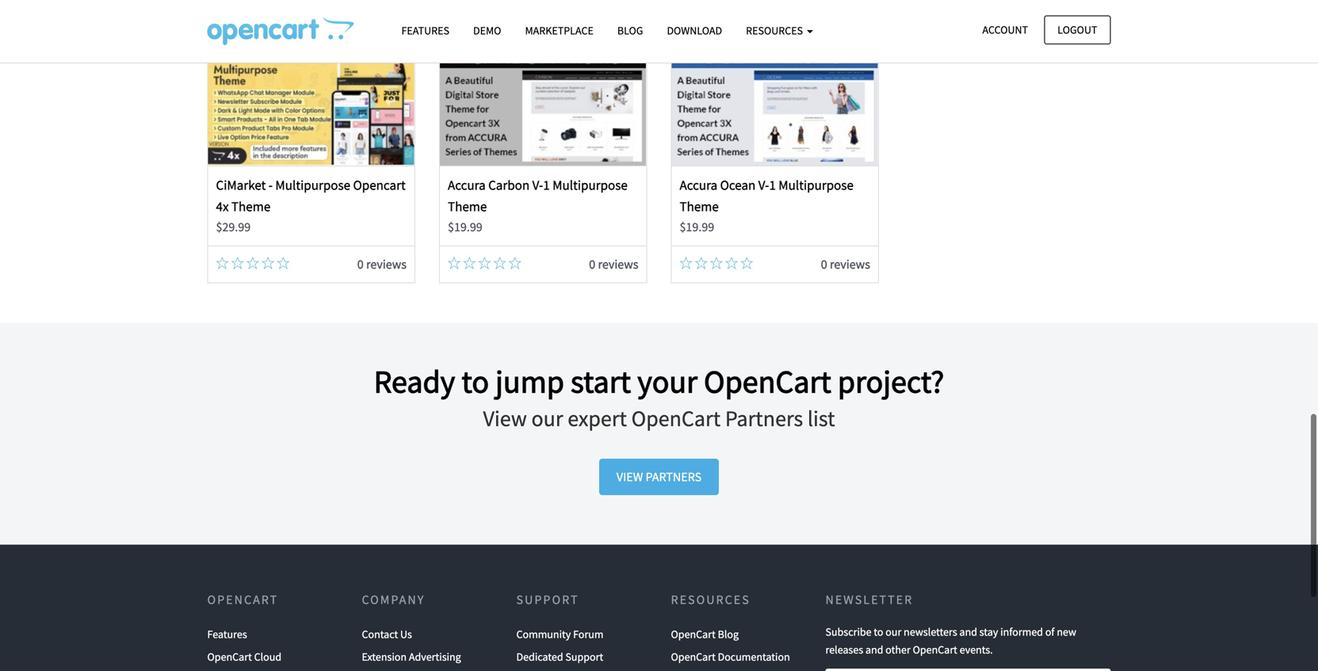 Task type: vqa. For each thing, say whether or not it's contained in the screenshot.


Task type: describe. For each thing, give the bounding box(es) containing it.
accura for accura ocean v-1 multipurpose theme
[[680, 177, 718, 193]]

9 star light o image from the left
[[695, 257, 708, 269]]

view partners
[[617, 469, 702, 485]]

0 reviews for cimarket - multipurpose opencart 4x theme
[[357, 256, 407, 272]]

marketplace link
[[513, 17, 606, 45]]

advertising
[[409, 650, 461, 665]]

community forum link
[[517, 624, 604, 646]]

theme for carbon
[[448, 198, 487, 215]]

1 vertical spatial partners
[[646, 469, 702, 485]]

accura ocean v-1 multipurpose theme link
[[680, 177, 854, 215]]

extension
[[362, 650, 407, 665]]

blog link
[[606, 17, 655, 45]]

5 star light o image from the left
[[726, 257, 738, 269]]

accura carbon v-1 multipurpose theme image
[[440, 45, 646, 166]]

$19.99 for accura ocean v-1 multipurpose theme
[[680, 219, 715, 235]]

1 vertical spatial view
[[617, 469, 643, 485]]

marketplace
[[525, 23, 594, 38]]

logout link
[[1045, 15, 1111, 44]]

us
[[400, 628, 412, 642]]

demo link
[[461, 17, 513, 45]]

multipurpose inside cimarket - multipurpose opencart 4x theme $29.99
[[275, 177, 351, 193]]

opencart left cloud
[[207, 650, 252, 665]]

theme for -
[[231, 198, 271, 215]]

opencart down your
[[632, 405, 721, 432]]

opencart up opencart cloud
[[207, 592, 279, 608]]

1 vertical spatial support
[[566, 650, 604, 665]]

opencart up opencart documentation on the right
[[671, 628, 716, 642]]

features for opencart cloud
[[207, 628, 247, 642]]

events.
[[960, 643, 993, 657]]

newsletters
[[904, 625, 958, 640]]

1 vertical spatial blog
[[718, 628, 739, 642]]

accura carbon v-1 multipurpose theme link
[[448, 177, 628, 215]]

opencart blog link
[[671, 624, 739, 646]]

3 star light o image from the left
[[494, 257, 506, 269]]

1 star light o image from the left
[[231, 257, 244, 269]]

list
[[808, 405, 835, 432]]

0 reviews for accura ocean v-1 multipurpose theme
[[821, 256, 871, 272]]

opencart
[[353, 177, 406, 193]]

to for ready
[[462, 361, 489, 402]]

opencart documentation
[[671, 650, 790, 665]]

community forum
[[517, 628, 604, 642]]

account
[[983, 23, 1028, 37]]

forum
[[573, 628, 604, 642]]

0 vertical spatial resources
[[746, 23, 806, 38]]

cimarket
[[216, 177, 266, 193]]

ready
[[374, 361, 455, 402]]

4 star light o image from the left
[[710, 257, 723, 269]]

0 for accura carbon v-1 multipurpose theme
[[589, 256, 596, 272]]

2 star light o image from the left
[[247, 257, 259, 269]]

partners inside ready to jump start your opencart project? view our expert opencart partners list
[[725, 405, 803, 432]]

0 for accura ocean v-1 multipurpose theme
[[821, 256, 828, 272]]

community
[[517, 628, 571, 642]]

download link
[[655, 17, 734, 45]]

ready to jump start your opencart project? view our expert opencart partners list
[[374, 361, 945, 432]]

view inside ready to jump start your opencart project? view our expert opencart partners list
[[483, 405, 527, 432]]

0 horizontal spatial blog
[[618, 23, 643, 38]]

0 horizontal spatial and
[[866, 643, 884, 657]]

features for demo
[[402, 23, 450, 38]]

features link for demo
[[390, 17, 461, 45]]

of
[[1046, 625, 1055, 640]]

carbon
[[489, 177, 530, 193]]

our inside subscribe to our newsletters and stay informed of new releases and other opencart events.
[[886, 625, 902, 640]]

dedicated
[[517, 650, 563, 665]]

contact us link
[[362, 624, 412, 646]]

reviews for accura ocean v-1 multipurpose theme
[[830, 256, 871, 272]]

subscribe
[[826, 625, 872, 640]]

contact
[[362, 628, 398, 642]]

other
[[886, 643, 911, 657]]

opencart cloud
[[207, 650, 282, 665]]

4x
[[216, 198, 229, 215]]



Task type: locate. For each thing, give the bounding box(es) containing it.
$29.99
[[216, 219, 251, 235]]

and up the 'events.'
[[960, 625, 978, 640]]

1 horizontal spatial features
[[402, 23, 450, 38]]

$19.99 for accura carbon v-1 multipurpose theme
[[448, 219, 483, 235]]

accura inside accura ocean v-1 multipurpose theme $19.99
[[680, 177, 718, 193]]

0 vertical spatial our
[[532, 405, 563, 432]]

opencart documentation link
[[671, 646, 790, 669]]

cloud
[[254, 650, 282, 665]]

0 horizontal spatial features
[[207, 628, 247, 642]]

1 horizontal spatial our
[[886, 625, 902, 640]]

view
[[483, 405, 527, 432], [617, 469, 643, 485]]

0 for cimarket - multipurpose opencart 4x theme
[[357, 256, 364, 272]]

2 0 reviews from the left
[[589, 256, 639, 272]]

to inside subscribe to our newsletters and stay informed of new releases and other opencart events.
[[874, 625, 884, 640]]

0 horizontal spatial theme
[[231, 198, 271, 215]]

5 star light o image from the left
[[448, 257, 461, 269]]

1 star light o image from the left
[[216, 257, 229, 269]]

blog
[[618, 23, 643, 38], [718, 628, 739, 642]]

to left "jump"
[[462, 361, 489, 402]]

accura
[[448, 177, 486, 193], [680, 177, 718, 193]]

0 horizontal spatial to
[[462, 361, 489, 402]]

0 horizontal spatial view
[[483, 405, 527, 432]]

resources
[[746, 23, 806, 38], [671, 592, 751, 608]]

1
[[543, 177, 550, 193], [769, 177, 776, 193]]

view down expert
[[617, 469, 643, 485]]

1 horizontal spatial partners
[[725, 405, 803, 432]]

1 reviews from the left
[[366, 256, 407, 272]]

v- right carbon
[[533, 177, 543, 193]]

2 star light o image from the left
[[478, 257, 491, 269]]

account link
[[969, 15, 1042, 44]]

download
[[667, 23, 722, 38]]

to
[[462, 361, 489, 402], [874, 625, 884, 640]]

view down "jump"
[[483, 405, 527, 432]]

1 0 from the left
[[357, 256, 364, 272]]

extension advertising
[[362, 650, 461, 665]]

6 star light o image from the left
[[463, 257, 476, 269]]

1 horizontal spatial view
[[617, 469, 643, 485]]

1 horizontal spatial 0
[[589, 256, 596, 272]]

support down forum at the bottom of page
[[566, 650, 604, 665]]

4 star light o image from the left
[[277, 257, 290, 269]]

1 horizontal spatial reviews
[[598, 256, 639, 272]]

opencart up list
[[704, 361, 832, 402]]

2 theme from the left
[[448, 198, 487, 215]]

jump
[[496, 361, 565, 402]]

1 $19.99 from the left
[[448, 219, 483, 235]]

1 horizontal spatial to
[[874, 625, 884, 640]]

2 0 from the left
[[589, 256, 596, 272]]

0 horizontal spatial 0 reviews
[[357, 256, 407, 272]]

accura left ocean
[[680, 177, 718, 193]]

1 inside accura carbon v-1 multipurpose theme $19.99
[[543, 177, 550, 193]]

theme inside accura ocean v-1 multipurpose theme $19.99
[[680, 198, 719, 215]]

accura left carbon
[[448, 177, 486, 193]]

1 horizontal spatial accura
[[680, 177, 718, 193]]

$19.99 inside accura carbon v-1 multipurpose theme $19.99
[[448, 219, 483, 235]]

our
[[532, 405, 563, 432], [886, 625, 902, 640]]

$19.99 down "accura carbon v-1 multipurpose theme" link
[[448, 219, 483, 235]]

resources up accura ocean v-1 multipurpose theme 'image' in the top of the page
[[746, 23, 806, 38]]

$19.99
[[448, 219, 483, 235], [680, 219, 715, 235]]

1 right carbon
[[543, 177, 550, 193]]

opencart blog
[[671, 628, 739, 642]]

2 horizontal spatial 0 reviews
[[821, 256, 871, 272]]

1 vertical spatial features
[[207, 628, 247, 642]]

to right subscribe
[[874, 625, 884, 640]]

1 1 from the left
[[543, 177, 550, 193]]

0 horizontal spatial our
[[532, 405, 563, 432]]

3 0 from the left
[[821, 256, 828, 272]]

star light o image
[[231, 257, 244, 269], [247, 257, 259, 269], [262, 257, 274, 269], [277, 257, 290, 269], [448, 257, 461, 269], [463, 257, 476, 269], [509, 257, 522, 269], [680, 257, 693, 269], [695, 257, 708, 269]]

and left other in the bottom right of the page
[[866, 643, 884, 657]]

$19.99 down accura ocean v-1 multipurpose theme link
[[680, 219, 715, 235]]

2 v- from the left
[[759, 177, 769, 193]]

1 horizontal spatial multipurpose
[[553, 177, 628, 193]]

1 multipurpose from the left
[[275, 177, 351, 193]]

0
[[357, 256, 364, 272], [589, 256, 596, 272], [821, 256, 828, 272]]

0 horizontal spatial 0
[[357, 256, 364, 272]]

resources up opencart blog
[[671, 592, 751, 608]]

newsletter
[[826, 592, 914, 608]]

0 reviews
[[357, 256, 407, 272], [589, 256, 639, 272], [821, 256, 871, 272]]

2 reviews from the left
[[598, 256, 639, 272]]

our inside ready to jump start your opencart project? view our expert opencart partners list
[[532, 405, 563, 432]]

v-
[[533, 177, 543, 193], [759, 177, 769, 193]]

2 accura from the left
[[680, 177, 718, 193]]

7 star light o image from the left
[[509, 257, 522, 269]]

our down "jump"
[[532, 405, 563, 432]]

1 horizontal spatial features link
[[390, 17, 461, 45]]

2 horizontal spatial 0
[[821, 256, 828, 272]]

1 accura from the left
[[448, 177, 486, 193]]

1 horizontal spatial theme
[[448, 198, 487, 215]]

1 horizontal spatial $19.99
[[680, 219, 715, 235]]

new
[[1057, 625, 1077, 640]]

support
[[517, 592, 579, 608], [566, 650, 604, 665]]

1 horizontal spatial v-
[[759, 177, 769, 193]]

your
[[638, 361, 698, 402]]

1 vertical spatial and
[[866, 643, 884, 657]]

extension advertising link
[[362, 646, 461, 669]]

0 horizontal spatial multipurpose
[[275, 177, 351, 193]]

1 horizontal spatial blog
[[718, 628, 739, 642]]

project?
[[838, 361, 945, 402]]

1 horizontal spatial and
[[960, 625, 978, 640]]

0 reviews for accura carbon v-1 multipurpose theme
[[589, 256, 639, 272]]

star light o image
[[216, 257, 229, 269], [478, 257, 491, 269], [494, 257, 506, 269], [710, 257, 723, 269], [726, 257, 738, 269], [741, 257, 754, 269]]

3 reviews from the left
[[830, 256, 871, 272]]

opencart down opencart blog link
[[671, 650, 716, 665]]

2 horizontal spatial reviews
[[830, 256, 871, 272]]

start
[[571, 361, 631, 402]]

multipurpose for accura carbon v-1 multipurpose theme
[[553, 177, 628, 193]]

3 0 reviews from the left
[[821, 256, 871, 272]]

0 vertical spatial and
[[960, 625, 978, 640]]

features left demo
[[402, 23, 450, 38]]

3 multipurpose from the left
[[779, 177, 854, 193]]

1 theme from the left
[[231, 198, 271, 215]]

0 horizontal spatial reviews
[[366, 256, 407, 272]]

features link for opencart cloud
[[207, 624, 247, 646]]

0 horizontal spatial accura
[[448, 177, 486, 193]]

reviews for cimarket - multipurpose opencart 4x theme
[[366, 256, 407, 272]]

2 multipurpose from the left
[[553, 177, 628, 193]]

6 star light o image from the left
[[741, 257, 754, 269]]

subscribe to our newsletters and stay informed of new releases and other opencart events.
[[826, 625, 1077, 657]]

theme for ocean
[[680, 198, 719, 215]]

1 v- from the left
[[533, 177, 543, 193]]

opencart down the 'newsletters'
[[913, 643, 958, 657]]

theme
[[231, 198, 271, 215], [448, 198, 487, 215], [680, 198, 719, 215]]

1 vertical spatial to
[[874, 625, 884, 640]]

features link up opencart cloud
[[207, 624, 247, 646]]

0 horizontal spatial $19.99
[[448, 219, 483, 235]]

$19.99 inside accura ocean v-1 multipurpose theme $19.99
[[680, 219, 715, 235]]

v- inside accura carbon v-1 multipurpose theme $19.99
[[533, 177, 543, 193]]

cimarket - multipurpose opencart 4x theme link
[[216, 177, 406, 215]]

3 star light o image from the left
[[262, 257, 274, 269]]

2 horizontal spatial theme
[[680, 198, 719, 215]]

partners
[[725, 405, 803, 432], [646, 469, 702, 485]]

resources link
[[734, 17, 825, 45]]

0 horizontal spatial v-
[[533, 177, 543, 193]]

3 theme from the left
[[680, 198, 719, 215]]

1 0 reviews from the left
[[357, 256, 407, 272]]

features up opencart cloud
[[207, 628, 247, 642]]

multipurpose inside accura ocean v-1 multipurpose theme $19.99
[[779, 177, 854, 193]]

multipurpose inside accura carbon v-1 multipurpose theme $19.99
[[553, 177, 628, 193]]

informed
[[1001, 625, 1044, 640]]

blog left download
[[618, 23, 643, 38]]

and
[[960, 625, 978, 640], [866, 643, 884, 657]]

0 horizontal spatial partners
[[646, 469, 702, 485]]

to for subscribe
[[874, 625, 884, 640]]

features inside features link
[[402, 23, 450, 38]]

view partners link
[[599, 459, 719, 496]]

ocean
[[720, 177, 756, 193]]

logout
[[1058, 23, 1098, 37]]

support up the community
[[517, 592, 579, 608]]

cimarket - multipurpose opencart 4x theme $29.99
[[216, 177, 406, 235]]

1 inside accura ocean v-1 multipurpose theme $19.99
[[769, 177, 776, 193]]

1 horizontal spatial 0 reviews
[[589, 256, 639, 272]]

accura carbon v-1 multipurpose theme $19.99
[[448, 177, 628, 235]]

accura for accura carbon v-1 multipurpose theme
[[448, 177, 486, 193]]

0 vertical spatial view
[[483, 405, 527, 432]]

0 vertical spatial support
[[517, 592, 579, 608]]

multipurpose
[[275, 177, 351, 193], [553, 177, 628, 193], [779, 177, 854, 193]]

features
[[402, 23, 450, 38], [207, 628, 247, 642]]

dedicated support
[[517, 650, 604, 665]]

1 vertical spatial our
[[886, 625, 902, 640]]

opencart inside subscribe to our newsletters and stay informed of new releases and other opencart events.
[[913, 643, 958, 657]]

1 right ocean
[[769, 177, 776, 193]]

opencart cloud link
[[207, 646, 282, 669]]

expert
[[568, 405, 627, 432]]

accura ocean v-1 multipurpose theme $19.99
[[680, 177, 854, 235]]

-
[[269, 177, 273, 193]]

blog up opencart documentation on the right
[[718, 628, 739, 642]]

v- for carbon
[[533, 177, 543, 193]]

company
[[362, 592, 425, 608]]

stay
[[980, 625, 999, 640]]

opencart - downloads image
[[207, 17, 354, 45]]

2 horizontal spatial multipurpose
[[779, 177, 854, 193]]

features link left demo
[[390, 17, 461, 45]]

multipurpose for accura ocean v-1 multipurpose theme
[[779, 177, 854, 193]]

0 vertical spatial partners
[[725, 405, 803, 432]]

accura ocean v-1 multipurpose theme image
[[672, 45, 878, 166]]

2 1 from the left
[[769, 177, 776, 193]]

theme inside cimarket - multipurpose opencart 4x theme $29.99
[[231, 198, 271, 215]]

0 vertical spatial to
[[462, 361, 489, 402]]

0 vertical spatial features link
[[390, 17, 461, 45]]

our up other in the bottom right of the page
[[886, 625, 902, 640]]

0 vertical spatial blog
[[618, 23, 643, 38]]

features link
[[390, 17, 461, 45], [207, 624, 247, 646]]

0 horizontal spatial 1
[[543, 177, 550, 193]]

1 vertical spatial resources
[[671, 592, 751, 608]]

0 vertical spatial features
[[402, 23, 450, 38]]

reviews for accura carbon v-1 multipurpose theme
[[598, 256, 639, 272]]

opencart
[[704, 361, 832, 402], [632, 405, 721, 432], [207, 592, 279, 608], [671, 628, 716, 642], [913, 643, 958, 657], [207, 650, 252, 665], [671, 650, 716, 665]]

v- for ocean
[[759, 177, 769, 193]]

releases
[[826, 643, 864, 657]]

v- inside accura ocean v-1 multipurpose theme $19.99
[[759, 177, 769, 193]]

reviews
[[366, 256, 407, 272], [598, 256, 639, 272], [830, 256, 871, 272]]

cimarket - multipurpose opencart 4x theme image
[[208, 45, 414, 166]]

theme inside accura carbon v-1 multipurpose theme $19.99
[[448, 198, 487, 215]]

1 vertical spatial features link
[[207, 624, 247, 646]]

8 star light o image from the left
[[680, 257, 693, 269]]

1 horizontal spatial 1
[[769, 177, 776, 193]]

to inside ready to jump start your opencart project? view our expert opencart partners list
[[462, 361, 489, 402]]

1 for ocean
[[769, 177, 776, 193]]

documentation
[[718, 650, 790, 665]]

dedicated support link
[[517, 646, 604, 669]]

0 horizontal spatial features link
[[207, 624, 247, 646]]

2 $19.99 from the left
[[680, 219, 715, 235]]

v- right ocean
[[759, 177, 769, 193]]

contact us
[[362, 628, 412, 642]]

accura inside accura carbon v-1 multipurpose theme $19.99
[[448, 177, 486, 193]]

1 for carbon
[[543, 177, 550, 193]]

demo
[[473, 23, 502, 38]]



